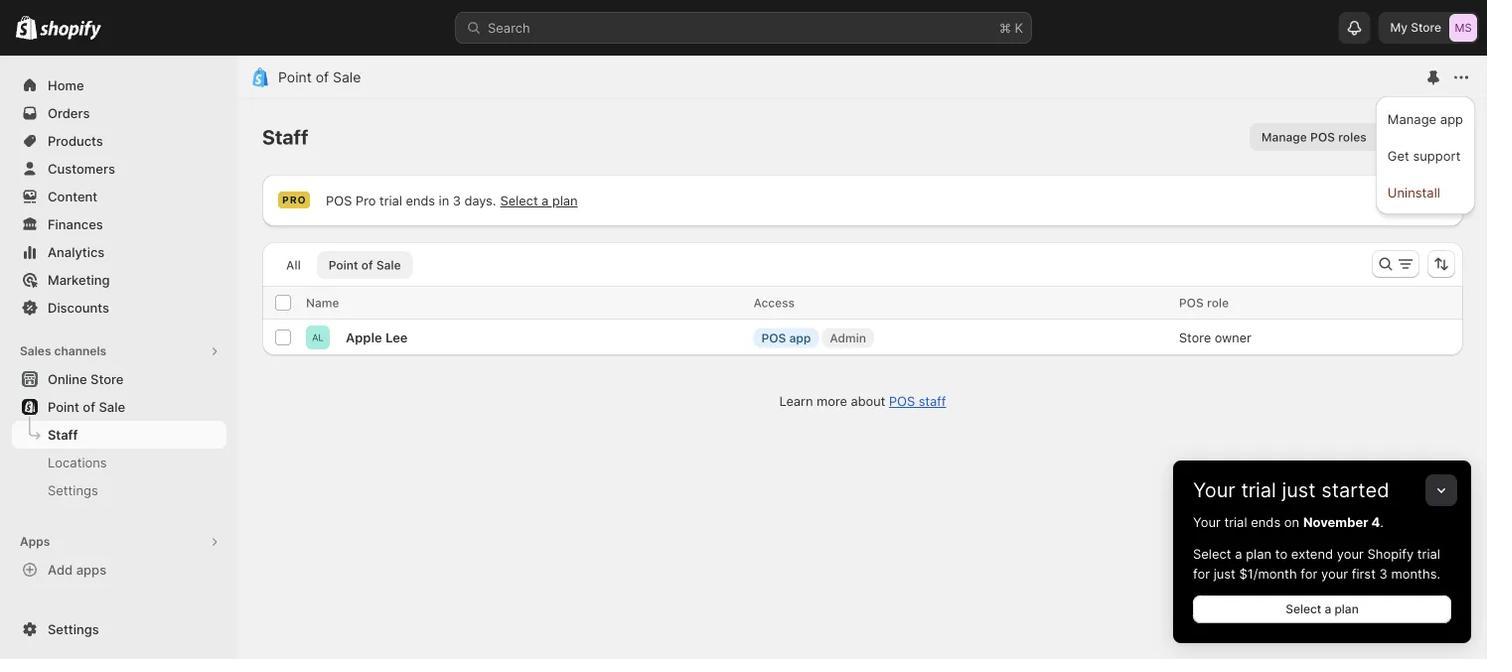 Task type: vqa. For each thing, say whether or not it's contained in the screenshot.
text box
no



Task type: describe. For each thing, give the bounding box(es) containing it.
customers link
[[12, 155, 227, 183]]

settings link for staff link
[[12, 477, 227, 505]]

marketing link
[[12, 266, 227, 294]]

apps
[[76, 562, 106, 578]]

home link
[[12, 72, 227, 99]]

select for select a plan to extend your shopify trial for just $1/month for your first 3 months.
[[1193, 547, 1232, 562]]

discounts
[[48, 300, 109, 315]]

discounts link
[[12, 294, 227, 322]]

online
[[48, 372, 87, 387]]

4
[[1372, 515, 1381, 530]]

orders
[[48, 105, 90, 121]]

support
[[1413, 148, 1461, 163]]

⌘ k
[[1000, 20, 1023, 35]]

0 vertical spatial point of sale
[[278, 69, 361, 86]]

shopify
[[1368, 547, 1414, 562]]

select a plan link
[[1193, 596, 1452, 624]]

my
[[1391, 20, 1408, 35]]

trial inside select a plan to extend your shopify trial for just $1/month for your first 3 months.
[[1418, 547, 1441, 562]]

content
[[48, 189, 98, 204]]

online store
[[48, 372, 124, 387]]

locations link
[[12, 449, 227, 477]]

just inside dropdown button
[[1282, 478, 1316, 503]]

marketing
[[48, 272, 110, 288]]

app
[[1441, 111, 1464, 127]]

first
[[1352, 566, 1376, 582]]

icon for point of sale image
[[250, 68, 270, 87]]

point of sale inside point of sale link
[[48, 399, 125, 415]]

0 horizontal spatial point
[[48, 399, 79, 415]]

staff link
[[12, 421, 227, 449]]

apps button
[[12, 529, 227, 556]]

apps
[[20, 535, 50, 549]]

plan for select a plan to extend your shopify trial for just $1/month for your first 3 months.
[[1246, 547, 1272, 562]]

add apps button
[[12, 556, 227, 584]]

3
[[1380, 566, 1388, 582]]

finances
[[48, 217, 103, 232]]

1 vertical spatial of
[[83, 399, 95, 415]]

.
[[1381, 515, 1384, 530]]

your trial just started
[[1193, 478, 1390, 503]]

on
[[1285, 515, 1300, 530]]

uninstall button
[[1382, 176, 1470, 209]]

get
[[1388, 148, 1410, 163]]

⌘
[[1000, 20, 1011, 35]]

shopify image
[[16, 15, 37, 39]]

shopify image
[[40, 20, 102, 40]]

uninstall
[[1388, 185, 1441, 200]]

your trial just started element
[[1174, 513, 1472, 644]]

analytics link
[[12, 238, 227, 266]]

add
[[48, 562, 73, 578]]

trial for ends
[[1225, 515, 1248, 530]]

add apps
[[48, 562, 106, 578]]

0 horizontal spatial point of sale link
[[12, 393, 227, 421]]

sales channels button
[[12, 338, 227, 366]]

customers
[[48, 161, 115, 176]]

content link
[[12, 183, 227, 211]]

select a plan
[[1286, 603, 1359, 617]]

months.
[[1392, 566, 1441, 582]]

1 vertical spatial sale
[[99, 399, 125, 415]]

2 for from the left
[[1301, 566, 1318, 582]]

1 for from the left
[[1193, 566, 1210, 582]]



Task type: locate. For each thing, give the bounding box(es) containing it.
0 vertical spatial settings link
[[12, 477, 227, 505]]

sale right icon for point of sale
[[333, 69, 361, 86]]

0 vertical spatial sale
[[333, 69, 361, 86]]

select a plan to extend your shopify trial for just $1/month for your first 3 months.
[[1193, 547, 1441, 582]]

settings link for home link
[[12, 616, 227, 644]]

1 vertical spatial a
[[1325, 603, 1332, 617]]

just up on
[[1282, 478, 1316, 503]]

1 vertical spatial point of sale
[[48, 399, 125, 415]]

a down select a plan to extend your shopify trial for just $1/month for your first 3 months.
[[1325, 603, 1332, 617]]

k
[[1015, 20, 1023, 35]]

0 vertical spatial store
[[1411, 20, 1442, 35]]

just inside select a plan to extend your shopify trial for just $1/month for your first 3 months.
[[1214, 566, 1236, 582]]

ends
[[1251, 515, 1281, 530]]

point right icon for point of sale
[[278, 69, 312, 86]]

sales
[[20, 344, 51, 359]]

manage
[[1388, 111, 1437, 127]]

just
[[1282, 478, 1316, 503], [1214, 566, 1236, 582]]

trial inside dropdown button
[[1241, 478, 1277, 503]]

0 horizontal spatial a
[[1235, 547, 1243, 562]]

of
[[316, 69, 329, 86], [83, 399, 95, 415]]

1 horizontal spatial plan
[[1335, 603, 1359, 617]]

started
[[1322, 478, 1390, 503]]

settings link
[[12, 477, 227, 505], [12, 616, 227, 644]]

a
[[1235, 547, 1243, 562], [1325, 603, 1332, 617]]

0 vertical spatial just
[[1282, 478, 1316, 503]]

0 vertical spatial settings
[[48, 483, 98, 498]]

manage app button
[[1382, 102, 1470, 135]]

0 horizontal spatial plan
[[1246, 547, 1272, 562]]

for down extend
[[1301, 566, 1318, 582]]

get support button
[[1382, 139, 1470, 172]]

point of sale
[[278, 69, 361, 86], [48, 399, 125, 415]]

1 vertical spatial just
[[1214, 566, 1236, 582]]

1 horizontal spatial point
[[278, 69, 312, 86]]

settings down locations
[[48, 483, 98, 498]]

1 horizontal spatial of
[[316, 69, 329, 86]]

store for my store
[[1411, 20, 1442, 35]]

a up $1/month
[[1235, 547, 1243, 562]]

online store button
[[0, 366, 238, 393]]

1 vertical spatial settings
[[48, 622, 99, 637]]

0 horizontal spatial sale
[[99, 399, 125, 415]]

0 horizontal spatial of
[[83, 399, 95, 415]]

1 vertical spatial point
[[48, 399, 79, 415]]

november
[[1304, 515, 1369, 530]]

sale
[[333, 69, 361, 86], [99, 399, 125, 415]]

plan for select a plan
[[1335, 603, 1359, 617]]

1 horizontal spatial a
[[1325, 603, 1332, 617]]

store right my
[[1411, 20, 1442, 35]]

orders link
[[12, 99, 227, 127]]

$1/month
[[1240, 566, 1297, 582]]

2 vertical spatial trial
[[1418, 547, 1441, 562]]

your
[[1193, 478, 1236, 503], [1193, 515, 1221, 530]]

1 horizontal spatial select
[[1286, 603, 1322, 617]]

my store image
[[1450, 14, 1478, 42]]

a for select a plan to extend your shopify trial for just $1/month for your first 3 months.
[[1235, 547, 1243, 562]]

trial up ends
[[1241, 478, 1277, 503]]

get support
[[1388, 148, 1461, 163]]

to
[[1276, 547, 1288, 562]]

your up the first
[[1337, 547, 1364, 562]]

1 vertical spatial settings link
[[12, 616, 227, 644]]

select for select a plan
[[1286, 603, 1322, 617]]

2 settings from the top
[[48, 622, 99, 637]]

1 horizontal spatial for
[[1301, 566, 1318, 582]]

1 vertical spatial trial
[[1225, 515, 1248, 530]]

1 settings link from the top
[[12, 477, 227, 505]]

point
[[278, 69, 312, 86], [48, 399, 79, 415]]

1 vertical spatial point of sale link
[[12, 393, 227, 421]]

select
[[1193, 547, 1232, 562], [1286, 603, 1322, 617]]

point of sale right icon for point of sale
[[278, 69, 361, 86]]

0 vertical spatial of
[[316, 69, 329, 86]]

0 vertical spatial a
[[1235, 547, 1243, 562]]

trial up months.
[[1418, 547, 1441, 562]]

select left to
[[1193, 547, 1232, 562]]

finances link
[[12, 211, 227, 238]]

your trial just started button
[[1174, 461, 1472, 503]]

just left $1/month
[[1214, 566, 1236, 582]]

a inside select a plan to extend your shopify trial for just $1/month for your first 3 months.
[[1235, 547, 1243, 562]]

sales channels
[[20, 344, 106, 359]]

settings link down add apps button
[[12, 616, 227, 644]]

staff
[[48, 427, 78, 443]]

a for select a plan
[[1325, 603, 1332, 617]]

store for online store
[[90, 372, 124, 387]]

0 vertical spatial point of sale link
[[278, 69, 361, 86]]

online store link
[[12, 366, 227, 393]]

1 vertical spatial plan
[[1335, 603, 1359, 617]]

settings down add apps at the left
[[48, 622, 99, 637]]

select inside select a plan to extend your shopify trial for just $1/month for your first 3 months.
[[1193, 547, 1232, 562]]

1 vertical spatial select
[[1286, 603, 1322, 617]]

0 vertical spatial select
[[1193, 547, 1232, 562]]

1 vertical spatial store
[[90, 372, 124, 387]]

for left $1/month
[[1193, 566, 1210, 582]]

trial
[[1241, 478, 1277, 503], [1225, 515, 1248, 530], [1418, 547, 1441, 562]]

0 horizontal spatial for
[[1193, 566, 1210, 582]]

2 settings link from the top
[[12, 616, 227, 644]]

store down sales channels button
[[90, 372, 124, 387]]

analytics
[[48, 244, 105, 260]]

manage app
[[1388, 111, 1464, 127]]

0 vertical spatial your
[[1193, 478, 1236, 503]]

0 vertical spatial point
[[278, 69, 312, 86]]

products link
[[12, 127, 227, 155]]

my store
[[1391, 20, 1442, 35]]

your left the first
[[1322, 566, 1348, 582]]

2 your from the top
[[1193, 515, 1221, 530]]

plan inside select a plan to extend your shopify trial for just $1/month for your first 3 months.
[[1246, 547, 1272, 562]]

point of sale down "online store"
[[48, 399, 125, 415]]

1 horizontal spatial sale
[[333, 69, 361, 86]]

your for your trial just started
[[1193, 478, 1236, 503]]

1 your from the top
[[1193, 478, 1236, 503]]

your left ends
[[1193, 515, 1221, 530]]

store
[[1411, 20, 1442, 35], [90, 372, 124, 387]]

your
[[1337, 547, 1364, 562], [1322, 566, 1348, 582]]

products
[[48, 133, 103, 149]]

plan down the first
[[1335, 603, 1359, 617]]

sale down "online store" link at left bottom
[[99, 399, 125, 415]]

your trial ends on november 4 .
[[1193, 515, 1384, 530]]

point up staff
[[48, 399, 79, 415]]

of right icon for point of sale
[[316, 69, 329, 86]]

home
[[48, 78, 84, 93]]

extend
[[1292, 547, 1334, 562]]

locations
[[48, 455, 107, 470]]

channels
[[54, 344, 106, 359]]

plan up $1/month
[[1246, 547, 1272, 562]]

your up your trial ends on november 4 .
[[1193, 478, 1236, 503]]

0 horizontal spatial point of sale
[[48, 399, 125, 415]]

store inside button
[[90, 372, 124, 387]]

select down select a plan to extend your shopify trial for just $1/month for your first 3 months.
[[1286, 603, 1322, 617]]

point of sale link
[[278, 69, 361, 86], [12, 393, 227, 421]]

point of sale link down "online store"
[[12, 393, 227, 421]]

settings link down locations
[[12, 477, 227, 505]]

of down "online store"
[[83, 399, 95, 415]]

1 horizontal spatial store
[[1411, 20, 1442, 35]]

0 horizontal spatial store
[[90, 372, 124, 387]]

0 vertical spatial trial
[[1241, 478, 1277, 503]]

point of sale link right icon for point of sale
[[278, 69, 361, 86]]

trial for just
[[1241, 478, 1277, 503]]

search
[[488, 20, 530, 35]]

plan
[[1246, 547, 1272, 562], [1335, 603, 1359, 617]]

1 horizontal spatial point of sale
[[278, 69, 361, 86]]

1 settings from the top
[[48, 483, 98, 498]]

1 horizontal spatial just
[[1282, 478, 1316, 503]]

0 vertical spatial plan
[[1246, 547, 1272, 562]]

1 vertical spatial your
[[1193, 515, 1221, 530]]

0 horizontal spatial select
[[1193, 547, 1232, 562]]

trial left ends
[[1225, 515, 1248, 530]]

your inside dropdown button
[[1193, 478, 1236, 503]]

0 horizontal spatial just
[[1214, 566, 1236, 582]]

0 vertical spatial your
[[1337, 547, 1364, 562]]

for
[[1193, 566, 1210, 582], [1301, 566, 1318, 582]]

1 horizontal spatial point of sale link
[[278, 69, 361, 86]]

your for your trial ends on november 4 .
[[1193, 515, 1221, 530]]

settings
[[48, 483, 98, 498], [48, 622, 99, 637]]

1 vertical spatial your
[[1322, 566, 1348, 582]]



